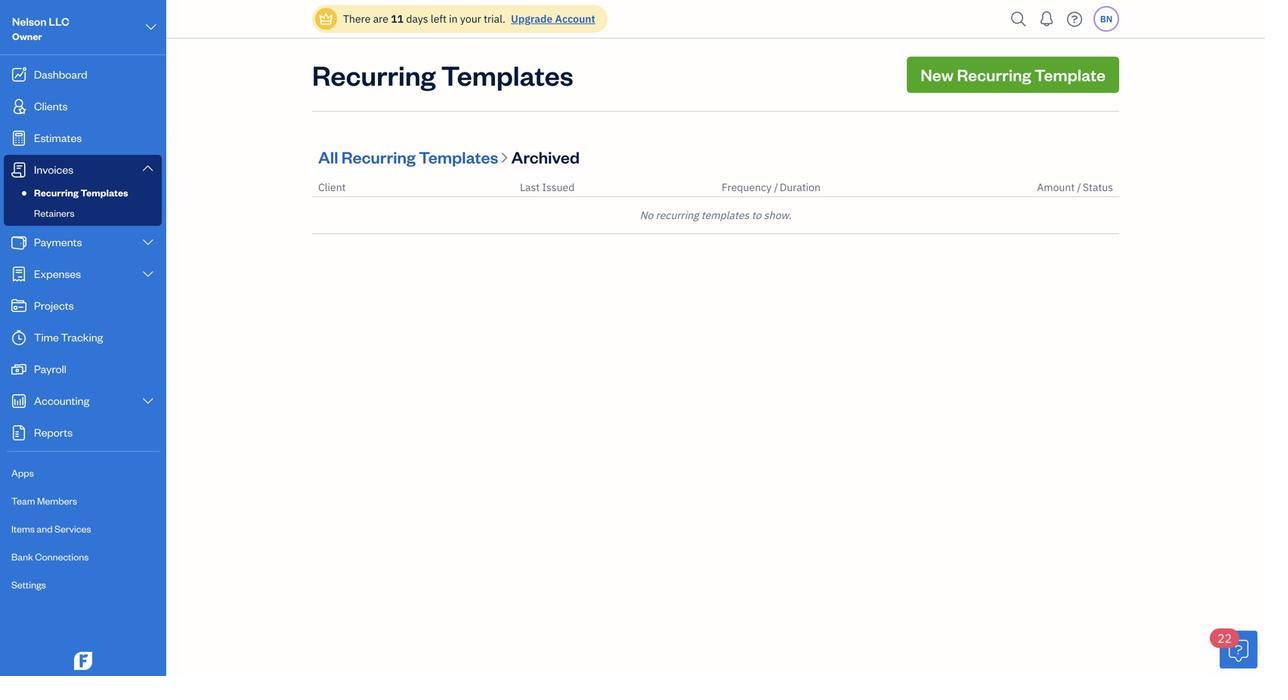 Task type: vqa. For each thing, say whether or not it's contained in the screenshot.
Company Name
no



Task type: locate. For each thing, give the bounding box(es) containing it.
all recurring templates
[[318, 146, 499, 168]]

2 chevron large down image from the top
[[141, 237, 155, 249]]

chevron large down image down payments link
[[141, 268, 155, 281]]

clients link
[[4, 91, 162, 122]]

estimates
[[34, 130, 82, 145]]

amount
[[1038, 180, 1075, 194]]

last issued link
[[520, 180, 575, 194]]

invoices
[[34, 162, 74, 177]]

0 horizontal spatial recurring templates
[[34, 186, 128, 199]]

templates
[[441, 57, 574, 93], [419, 146, 499, 168], [81, 186, 128, 199]]

1 chevron large down image from the top
[[141, 162, 155, 174]]

duration link
[[780, 180, 821, 194]]

/ left status
[[1078, 180, 1082, 194]]

chevron large down image
[[141, 162, 155, 174], [141, 237, 155, 249], [141, 268, 155, 281], [141, 395, 155, 408]]

reports
[[34, 425, 73, 440]]

main element
[[0, 0, 204, 677]]

/ left duration
[[775, 180, 779, 194]]

recurring templates link
[[7, 184, 159, 202]]

accounting link
[[4, 386, 162, 417]]

all
[[318, 146, 338, 168]]

items and services
[[11, 523, 91, 535]]

1 horizontal spatial /
[[1078, 180, 1082, 194]]

trial.
[[484, 12, 506, 26]]

0 horizontal spatial /
[[775, 180, 779, 194]]

chevron large down image up "reports" link
[[141, 395, 155, 408]]

2 / from the left
[[1078, 180, 1082, 194]]

bank
[[11, 551, 33, 563]]

2 vertical spatial templates
[[81, 186, 128, 199]]

recurring templates down left
[[312, 57, 574, 93]]

/
[[775, 180, 779, 194], [1078, 180, 1082, 194]]

dashboard
[[34, 67, 87, 81]]

timer image
[[10, 330, 28, 346]]

3 chevron large down image from the top
[[141, 268, 155, 281]]

llc
[[49, 14, 69, 28]]

recurring templates inside main element
[[34, 186, 128, 199]]

nelson
[[12, 14, 47, 28]]

archived
[[512, 146, 580, 168]]

amount link
[[1038, 180, 1078, 194]]

chevron large down image inside accounting link
[[141, 395, 155, 408]]

bn button
[[1094, 6, 1120, 32]]

bn
[[1101, 13, 1113, 25]]

your
[[460, 12, 482, 26]]

there
[[343, 12, 371, 26]]

0 vertical spatial recurring templates
[[312, 57, 574, 93]]

22
[[1218, 631, 1233, 647]]

recurring up retainers
[[34, 186, 79, 199]]

status
[[1083, 180, 1114, 194]]

recurring templates
[[312, 57, 574, 93], [34, 186, 128, 199]]

11
[[391, 12, 404, 26]]

last issued
[[520, 180, 575, 194]]

expenses link
[[4, 259, 162, 290]]

apps link
[[4, 460, 162, 487]]

team
[[11, 495, 35, 507]]

1 vertical spatial recurring templates
[[34, 186, 128, 199]]

1 / from the left
[[775, 180, 779, 194]]

accounting
[[34, 394, 89, 408]]

chevron large down image inside expenses link
[[141, 268, 155, 281]]

0 vertical spatial templates
[[441, 57, 574, 93]]

new recurring template link
[[907, 57, 1120, 93]]

reports link
[[4, 418, 162, 448]]

settings
[[11, 579, 46, 591]]

recurring right the new in the top right of the page
[[958, 64, 1032, 85]]

templates
[[702, 208, 750, 222]]

chevron large down image up recurring templates link
[[141, 162, 155, 174]]

chevron large down image inside payments link
[[141, 237, 155, 249]]

new recurring template
[[921, 64, 1106, 85]]

last
[[520, 180, 540, 194]]

recurring down "are"
[[312, 57, 436, 93]]

22 button
[[1211, 629, 1258, 669]]

4 chevron large down image from the top
[[141, 395, 155, 408]]

freshbooks image
[[71, 653, 95, 671]]

team members link
[[4, 488, 162, 515]]

days
[[406, 12, 428, 26]]

search image
[[1007, 8, 1031, 31]]

chart image
[[10, 394, 28, 409]]

/ for status
[[1078, 180, 1082, 194]]

1 horizontal spatial recurring templates
[[312, 57, 574, 93]]

chevron large down image for payments
[[141, 237, 155, 249]]

account
[[555, 12, 596, 26]]

time tracking link
[[4, 323, 162, 353]]

expense image
[[10, 267, 28, 282]]

project image
[[10, 299, 28, 314]]

invoices link
[[4, 155, 162, 184]]

recurring
[[312, 57, 436, 93], [958, 64, 1032, 85], [342, 146, 416, 168], [34, 186, 79, 199]]

client image
[[10, 99, 28, 114]]

chevron large down image down retainers link
[[141, 237, 155, 249]]

settings link
[[4, 572, 162, 599]]

dashboard link
[[4, 60, 162, 90]]

to
[[752, 208, 762, 222]]

recurring templates up retainers link
[[34, 186, 128, 199]]

all recurring templates link
[[318, 146, 502, 168]]



Task type: describe. For each thing, give the bounding box(es) containing it.
chevron large down image for invoices
[[141, 162, 155, 174]]

show.
[[764, 208, 792, 222]]

members
[[37, 495, 77, 507]]

clients
[[34, 99, 68, 113]]

no recurring templates to show.
[[640, 208, 792, 222]]

bank connections link
[[4, 544, 162, 571]]

left
[[431, 12, 447, 26]]

chevron large down image for accounting
[[141, 395, 155, 408]]

status link
[[1083, 180, 1114, 194]]

money image
[[10, 362, 28, 377]]

payroll link
[[4, 355, 162, 385]]

owner
[[12, 30, 42, 42]]

1 vertical spatial templates
[[419, 146, 499, 168]]

templates inside main element
[[81, 186, 128, 199]]

crown image
[[318, 11, 334, 27]]

resource center badge image
[[1220, 631, 1258, 669]]

payroll
[[34, 362, 67, 376]]

estimates link
[[4, 123, 162, 153]]

frequency link
[[722, 180, 775, 194]]

frequency / duration
[[722, 180, 821, 194]]

are
[[373, 12, 389, 26]]

nelson llc owner
[[12, 14, 69, 42]]

no
[[640, 208, 654, 222]]

services
[[55, 523, 91, 535]]

template
[[1035, 64, 1106, 85]]

frequency
[[722, 180, 772, 194]]

duration
[[780, 180, 821, 194]]

retainers
[[34, 207, 74, 219]]

chevron large down image
[[144, 18, 158, 36]]

connections
[[35, 551, 89, 563]]

projects
[[34, 298, 74, 313]]

payments
[[34, 235, 82, 249]]

estimate image
[[10, 131, 28, 146]]

notifications image
[[1035, 4, 1059, 34]]

projects link
[[4, 291, 162, 321]]

client link
[[318, 180, 346, 194]]

retainers link
[[7, 204, 159, 222]]

recurring inside main element
[[34, 186, 79, 199]]

recurring
[[656, 208, 699, 222]]

team members
[[11, 495, 77, 507]]

there are 11 days left in your trial. upgrade account
[[343, 12, 596, 26]]

upgrade account link
[[508, 12, 596, 26]]

amount / status
[[1038, 180, 1114, 194]]

items
[[11, 523, 35, 535]]

in
[[449, 12, 458, 26]]

client
[[318, 180, 346, 194]]

issued
[[542, 180, 575, 194]]

items and services link
[[4, 516, 162, 543]]

expenses
[[34, 267, 81, 281]]

recurring inside "link"
[[958, 64, 1032, 85]]

/ for duration
[[775, 180, 779, 194]]

go to help image
[[1063, 8, 1087, 31]]

apps
[[11, 467, 34, 479]]

bank connections
[[11, 551, 89, 563]]

invoice image
[[10, 163, 28, 178]]

time
[[34, 330, 59, 344]]

new
[[921, 64, 954, 85]]

payment image
[[10, 235, 28, 250]]

and
[[37, 523, 53, 535]]

time tracking
[[34, 330, 103, 344]]

payments link
[[4, 228, 162, 258]]

dashboard image
[[10, 67, 28, 82]]

chevron large down image for expenses
[[141, 268, 155, 281]]

tracking
[[61, 330, 103, 344]]

upgrade
[[511, 12, 553, 26]]

report image
[[10, 426, 28, 441]]

recurring right all
[[342, 146, 416, 168]]



